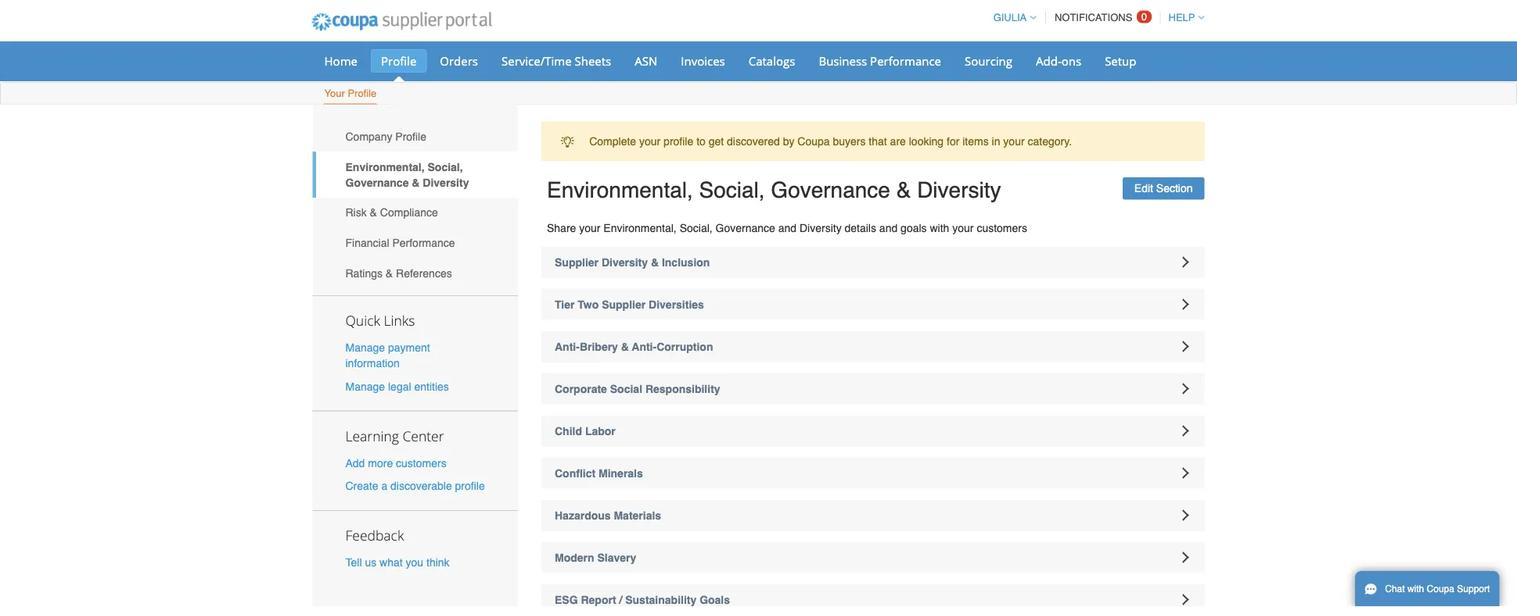 Task type: vqa. For each thing, say whether or not it's contained in the screenshot.
the manage corresponding to Manage legal entities
yes



Task type: locate. For each thing, give the bounding box(es) containing it.
profile right the discoverable
[[455, 480, 485, 493]]

in
[[992, 135, 1000, 148]]

anti- up corporate social responsibility
[[632, 341, 657, 353]]

service/time sheets
[[502, 53, 611, 69]]

create a discoverable profile link
[[345, 480, 485, 493]]

1 horizontal spatial environmental, social, governance & diversity
[[547, 178, 1001, 203]]

0 horizontal spatial with
[[930, 222, 949, 234]]

diversity inside dropdown button
[[602, 256, 648, 269]]

profile left to
[[664, 135, 693, 148]]

&
[[412, 176, 420, 189], [896, 178, 911, 203], [370, 207, 377, 219], [651, 256, 659, 269], [386, 267, 393, 280], [621, 341, 629, 353]]

0 horizontal spatial profile
[[455, 480, 485, 493]]

edit
[[1134, 182, 1153, 195]]

category.
[[1028, 135, 1072, 148]]

create
[[345, 480, 378, 493]]

manage for manage payment information
[[345, 342, 385, 355]]

esg report / sustainability goals
[[555, 594, 730, 607]]

corporate social responsibility button
[[541, 374, 1204, 405]]

coupa inside complete your profile to get discovered by coupa buyers that are looking for items in your category. alert
[[797, 135, 830, 148]]

1 vertical spatial performance
[[392, 237, 455, 249]]

social, down get
[[699, 178, 765, 203]]

supplier down 'share'
[[555, 256, 599, 269]]

1 vertical spatial coupa
[[1427, 584, 1454, 595]]

buyers
[[833, 135, 866, 148]]

giulia link
[[986, 12, 1036, 23]]

1 horizontal spatial with
[[1407, 584, 1424, 595]]

your right 'share'
[[579, 222, 600, 234]]

tell us what you think button
[[345, 555, 450, 571]]

0 horizontal spatial performance
[[392, 237, 455, 249]]

1 vertical spatial supplier
[[602, 298, 646, 311]]

manage inside 'manage payment information'
[[345, 342, 385, 355]]

notifications 0
[[1055, 11, 1147, 23]]

slavery
[[597, 552, 636, 564]]

1 horizontal spatial profile
[[664, 135, 693, 148]]

notifications
[[1055, 12, 1132, 23]]

chat with coupa support button
[[1355, 572, 1499, 608]]

1 vertical spatial manage
[[345, 381, 385, 393]]

company profile
[[345, 131, 426, 143]]

1 manage from the top
[[345, 342, 385, 355]]

learning
[[345, 427, 399, 446]]

1 and from the left
[[778, 222, 797, 234]]

0 horizontal spatial environmental, social, governance & diversity
[[345, 161, 469, 189]]

supplier inside dropdown button
[[555, 256, 599, 269]]

profile up environmental, social, governance & diversity link
[[395, 131, 426, 143]]

discovered
[[727, 135, 780, 148]]

supplier diversity & inclusion heading
[[541, 247, 1204, 278]]

0 horizontal spatial anti-
[[555, 341, 580, 353]]

risk
[[345, 207, 367, 219]]

manage legal entities
[[345, 381, 449, 393]]

add-ons
[[1036, 53, 1081, 69]]

manage up information at the left bottom
[[345, 342, 385, 355]]

1 horizontal spatial supplier
[[602, 298, 646, 311]]

service/time
[[502, 53, 572, 69]]

manage for manage legal entities
[[345, 381, 385, 393]]

coupa inside chat with coupa support button
[[1427, 584, 1454, 595]]

company
[[345, 131, 392, 143]]

labor
[[585, 425, 616, 438]]

0
[[1141, 11, 1147, 23]]

& right bribery
[[621, 341, 629, 353]]

coupa left support
[[1427, 584, 1454, 595]]

by
[[783, 135, 794, 148]]

0 vertical spatial manage
[[345, 342, 385, 355]]

anti- down tier
[[555, 341, 580, 353]]

0 vertical spatial social,
[[428, 161, 463, 173]]

social,
[[428, 161, 463, 173], [699, 178, 765, 203], [680, 222, 712, 234]]

0 horizontal spatial and
[[778, 222, 797, 234]]

with right 'chat'
[[1407, 584, 1424, 595]]

& up risk & compliance link
[[412, 176, 420, 189]]

0 vertical spatial coupa
[[797, 135, 830, 148]]

1 horizontal spatial coupa
[[1427, 584, 1454, 595]]

0 horizontal spatial coupa
[[797, 135, 830, 148]]

with inside button
[[1407, 584, 1424, 595]]

environmental, down complete
[[547, 178, 693, 203]]

performance right "business"
[[870, 53, 941, 69]]

esg report / sustainability goals heading
[[541, 585, 1204, 608]]

anti-bribery & anti-corruption heading
[[541, 331, 1204, 363]]

add
[[345, 457, 365, 470]]

environmental, down company profile
[[345, 161, 425, 173]]

modern slavery
[[555, 552, 636, 564]]

business performance
[[819, 53, 941, 69]]

child labor heading
[[541, 416, 1204, 447]]

0 horizontal spatial customers
[[396, 457, 446, 470]]

home
[[324, 53, 358, 69]]

financial performance link
[[313, 228, 518, 258]]

you
[[406, 557, 423, 569]]

navigation
[[986, 2, 1204, 33]]

profile right your
[[348, 88, 376, 99]]

diversity up tier two supplier diversities
[[602, 256, 648, 269]]

2 vertical spatial profile
[[395, 131, 426, 143]]

share your environmental, social, governance and diversity details and goals with your customers
[[547, 222, 1027, 234]]

supplier right two
[[602, 298, 646, 311]]

and left details
[[778, 222, 797, 234]]

governance
[[345, 176, 409, 189], [771, 178, 890, 203], [716, 222, 775, 234]]

& right ratings
[[386, 267, 393, 280]]

& left inclusion
[[651, 256, 659, 269]]

financial performance
[[345, 237, 455, 249]]

environmental, social, governance & diversity up share your environmental, social, governance and diversity details and goals with your customers on the top of the page
[[547, 178, 1001, 203]]

edit section link
[[1123, 178, 1204, 200]]

environmental, social, governance & diversity inside environmental, social, governance & diversity link
[[345, 161, 469, 189]]

manage
[[345, 342, 385, 355], [345, 381, 385, 393]]

1 horizontal spatial customers
[[977, 222, 1027, 234]]

profile
[[381, 53, 416, 69], [348, 88, 376, 99], [395, 131, 426, 143]]

supplier
[[555, 256, 599, 269], [602, 298, 646, 311]]

links
[[384, 312, 415, 330]]

0 vertical spatial performance
[[870, 53, 941, 69]]

child
[[555, 425, 582, 438]]

tell
[[345, 557, 362, 569]]

think
[[426, 557, 450, 569]]

complete your profile to get discovered by coupa buyers that are looking for items in your category. alert
[[541, 122, 1204, 161]]

performance up the references
[[392, 237, 455, 249]]

more
[[368, 457, 393, 470]]

2 manage from the top
[[345, 381, 385, 393]]

add more customers link
[[345, 457, 446, 470]]

& up goals
[[896, 178, 911, 203]]

modern slavery button
[[541, 543, 1204, 574]]

supplier inside dropdown button
[[602, 298, 646, 311]]

1 horizontal spatial performance
[[870, 53, 941, 69]]

social, down company profile link at the top
[[428, 161, 463, 173]]

profile down the coupa supplier portal image
[[381, 53, 416, 69]]

with
[[930, 222, 949, 234], [1407, 584, 1424, 595]]

with right goals
[[930, 222, 949, 234]]

1 horizontal spatial anti-
[[632, 341, 657, 353]]

conflict minerals
[[555, 467, 643, 480]]

supplier diversity & inclusion button
[[541, 247, 1204, 278]]

social, up inclusion
[[680, 222, 712, 234]]

performance for business performance
[[870, 53, 941, 69]]

learning center
[[345, 427, 444, 446]]

responsibility
[[645, 383, 720, 395]]

and left goals
[[879, 222, 898, 234]]

risk & compliance
[[345, 207, 438, 219]]

coupa right "by"
[[797, 135, 830, 148]]

company profile link
[[313, 122, 518, 152]]

1 horizontal spatial and
[[879, 222, 898, 234]]

corporate
[[555, 383, 607, 395]]

orders
[[440, 53, 478, 69]]

complete
[[589, 135, 636, 148]]

environmental, social, governance & diversity up compliance
[[345, 161, 469, 189]]

2 anti- from the left
[[632, 341, 657, 353]]

manage down information at the left bottom
[[345, 381, 385, 393]]

0 vertical spatial profile
[[664, 135, 693, 148]]

coupa
[[797, 135, 830, 148], [1427, 584, 1454, 595]]

environmental, up supplier diversity & inclusion
[[603, 222, 677, 234]]

hazardous materials button
[[541, 500, 1204, 532]]

help link
[[1161, 12, 1204, 23]]

1 vertical spatial profile
[[455, 480, 485, 493]]

1 vertical spatial with
[[1407, 584, 1424, 595]]

minerals
[[599, 467, 643, 480]]

environmental, social, governance & diversity
[[345, 161, 469, 189], [547, 178, 1001, 203]]

get
[[709, 135, 724, 148]]

profile inside alert
[[664, 135, 693, 148]]

0 horizontal spatial supplier
[[555, 256, 599, 269]]

help
[[1169, 12, 1195, 23]]

modern
[[555, 552, 594, 564]]

diversity left details
[[800, 222, 842, 234]]

discoverable
[[390, 480, 452, 493]]

1 vertical spatial profile
[[348, 88, 376, 99]]

0 vertical spatial supplier
[[555, 256, 599, 269]]



Task type: describe. For each thing, give the bounding box(es) containing it.
profile for company profile
[[395, 131, 426, 143]]

catalogs link
[[738, 49, 805, 73]]

invoices
[[681, 53, 725, 69]]

diversity down "for"
[[917, 178, 1001, 203]]

your
[[324, 88, 345, 99]]

diversities
[[649, 298, 704, 311]]

0 vertical spatial profile
[[381, 53, 416, 69]]

diversity up risk & compliance link
[[423, 176, 469, 189]]

1 vertical spatial customers
[[396, 457, 446, 470]]

ons
[[1061, 53, 1081, 69]]

setup link
[[1095, 49, 1147, 73]]

anti-bribery & anti-corruption button
[[541, 331, 1204, 363]]

inclusion
[[662, 256, 710, 269]]

quick
[[345, 312, 380, 330]]

for
[[947, 135, 959, 148]]

create a discoverable profile
[[345, 480, 485, 493]]

& inside heading
[[651, 256, 659, 269]]

your right in
[[1003, 135, 1025, 148]]

performance for financial performance
[[392, 237, 455, 249]]

conflict
[[555, 467, 595, 480]]

supplier diversity & inclusion
[[555, 256, 710, 269]]

2 and from the left
[[879, 222, 898, 234]]

items
[[962, 135, 989, 148]]

1 vertical spatial environmental,
[[547, 178, 693, 203]]

2 vertical spatial social,
[[680, 222, 712, 234]]

bribery
[[580, 341, 618, 353]]

orders link
[[430, 49, 488, 73]]

ratings & references
[[345, 267, 452, 280]]

quick links
[[345, 312, 415, 330]]

conflict minerals button
[[541, 458, 1204, 489]]

add-
[[1036, 53, 1061, 69]]

coupa supplier portal image
[[301, 2, 502, 41]]

business
[[819, 53, 867, 69]]

support
[[1457, 584, 1490, 595]]

sheets
[[575, 53, 611, 69]]

risk & compliance link
[[313, 198, 518, 228]]

report
[[581, 594, 616, 607]]

modern slavery heading
[[541, 543, 1204, 574]]

to
[[696, 135, 706, 148]]

giulia
[[993, 12, 1027, 23]]

ratings & references link
[[313, 258, 518, 289]]

references
[[396, 267, 452, 280]]

0 vertical spatial environmental,
[[345, 161, 425, 173]]

two
[[578, 298, 599, 311]]

home link
[[314, 49, 368, 73]]

0 vertical spatial with
[[930, 222, 949, 234]]

sustainability
[[625, 594, 697, 607]]

corporate social responsibility heading
[[541, 374, 1204, 405]]

& right risk
[[370, 207, 377, 219]]

looking
[[909, 135, 944, 148]]

2 vertical spatial environmental,
[[603, 222, 677, 234]]

tell us what you think
[[345, 557, 450, 569]]

hazardous materials heading
[[541, 500, 1204, 532]]

us
[[365, 557, 376, 569]]

anti-bribery & anti-corruption
[[555, 341, 713, 353]]

chat with coupa support
[[1385, 584, 1490, 595]]

business performance link
[[809, 49, 951, 73]]

what
[[380, 557, 403, 569]]

ratings
[[345, 267, 383, 280]]

a
[[381, 480, 387, 493]]

profile link
[[371, 49, 427, 73]]

payment
[[388, 342, 430, 355]]

that
[[869, 135, 887, 148]]

setup
[[1105, 53, 1136, 69]]

goals
[[700, 594, 730, 607]]

tier
[[555, 298, 575, 311]]

sourcing link
[[955, 49, 1023, 73]]

tier two supplier diversities
[[555, 298, 704, 311]]

asn link
[[625, 49, 668, 73]]

invoices link
[[671, 49, 735, 73]]

information
[[345, 358, 400, 370]]

center
[[403, 427, 444, 446]]

tier two supplier diversities heading
[[541, 289, 1204, 320]]

goals
[[901, 222, 927, 234]]

edit section
[[1134, 182, 1193, 195]]

share
[[547, 222, 576, 234]]

your right complete
[[639, 135, 660, 148]]

are
[[890, 135, 906, 148]]

compliance
[[380, 207, 438, 219]]

esg
[[555, 594, 578, 607]]

navigation containing notifications 0
[[986, 2, 1204, 33]]

your right goals
[[952, 222, 974, 234]]

social
[[610, 383, 642, 395]]

asn
[[635, 53, 657, 69]]

complete your profile to get discovered by coupa buyers that are looking for items in your category.
[[589, 135, 1072, 148]]

tier two supplier diversities button
[[541, 289, 1204, 320]]

social, inside environmental, social, governance & diversity link
[[428, 161, 463, 173]]

corruption
[[657, 341, 713, 353]]

financial
[[345, 237, 389, 249]]

1 anti- from the left
[[555, 341, 580, 353]]

add-ons link
[[1026, 49, 1092, 73]]

/
[[619, 594, 622, 607]]

conflict minerals heading
[[541, 458, 1204, 489]]

0 vertical spatial customers
[[977, 222, 1027, 234]]

service/time sheets link
[[491, 49, 621, 73]]

profile for your profile
[[348, 88, 376, 99]]

1 vertical spatial social,
[[699, 178, 765, 203]]

materials
[[614, 510, 661, 522]]

& inside heading
[[621, 341, 629, 353]]

corporate social responsibility
[[555, 383, 720, 395]]



